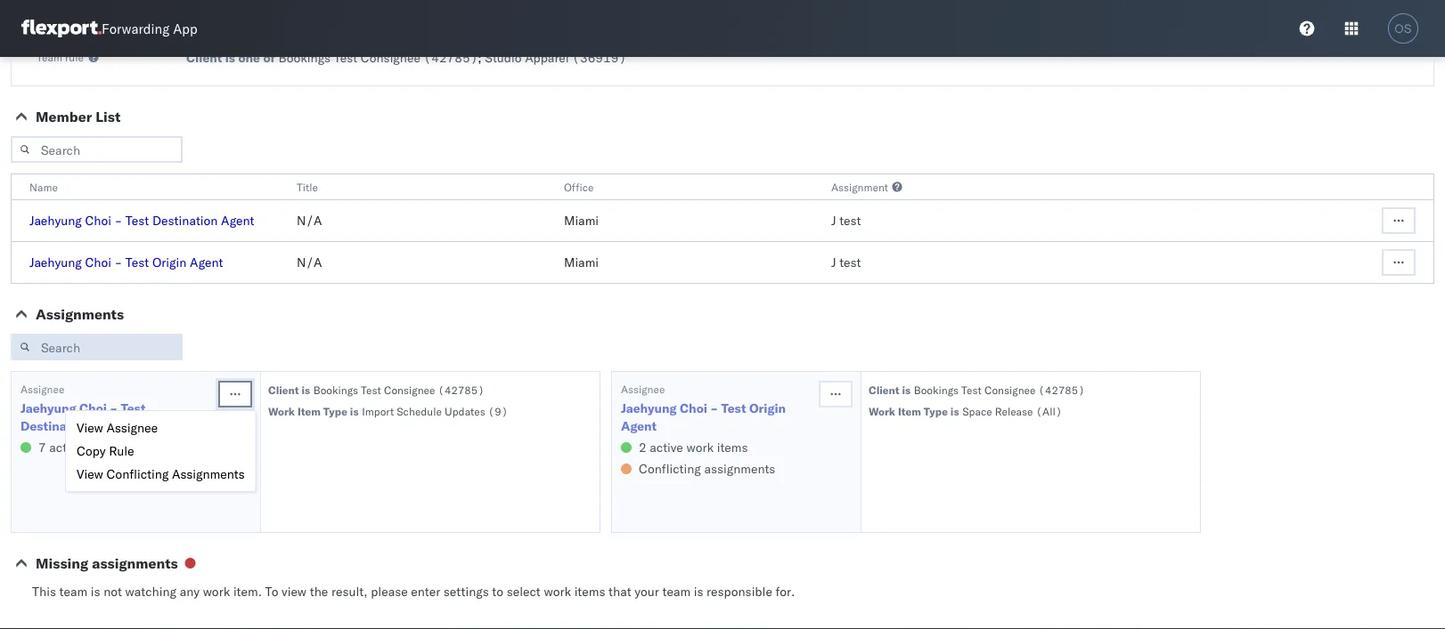 Task type: locate. For each thing, give the bounding box(es) containing it.
for.
[[776, 585, 795, 600]]

0 horizontal spatial destination
[[20, 419, 90, 434]]

0 vertical spatial miami
[[564, 213, 599, 229]]

0 horizontal spatial conflicting
[[106, 467, 169, 483]]

settings
[[444, 585, 489, 600]]

view down copy
[[77, 467, 103, 483]]

0 horizontal spatial team
[[59, 585, 87, 600]]

assignee
[[20, 383, 64, 396], [621, 383, 665, 396], [106, 421, 158, 436]]

1 vertical spatial assignments
[[172, 467, 245, 483]]

1 horizontal spatial assignments
[[172, 467, 245, 483]]

0 horizontal spatial item
[[298, 405, 321, 418]]

import schedule updates (9)
[[362, 405, 508, 418]]

2 client is bookings test consignee (42785) from the left
[[869, 384, 1085, 397]]

j for jaehyung choi - test destination agent
[[831, 213, 836, 229]]

1 horizontal spatial destination
[[152, 213, 218, 229]]

assignments for conflicting assignments
[[704, 462, 775, 477]]

agent
[[221, 213, 254, 229], [190, 255, 223, 270], [93, 419, 129, 434], [621, 419, 657, 434]]

consignee for jaehyung choi - test destination agent
[[384, 384, 435, 397]]

1 horizontal spatial client is bookings test consignee (42785)
[[869, 384, 1085, 397]]

j test
[[831, 213, 861, 229], [831, 255, 861, 270]]

1 vertical spatial origin
[[749, 401, 786, 417]]

2 work item type is from the left
[[869, 405, 959, 418]]

studio
[[485, 50, 522, 65]]

this team is not watching any work item. to view the result, please enter settings to select work items that your team is responsible for.
[[32, 585, 795, 600]]

assignments down 2 active work items
[[704, 462, 775, 477]]

0 vertical spatial assignments
[[36, 306, 124, 323]]

j for jaehyung choi - test origin agent
[[831, 255, 836, 270]]

- up rule
[[110, 401, 118, 417]]

destination up jaehyung choi - test origin agent in the left top of the page
[[152, 213, 218, 229]]

jaehyung choi - test origin agent link
[[29, 255, 223, 270], [621, 400, 817, 436]]

2 team from the left
[[663, 585, 691, 600]]

space release (all)
[[962, 405, 1062, 418]]

1 n/a from the top
[[297, 213, 322, 229]]

assignee inside assignee jaehyung choi - test origin agent
[[621, 383, 665, 396]]

items up conflicting assignments in the bottom of the page
[[717, 440, 748, 456]]

active right 2 on the left bottom
[[650, 440, 683, 456]]

jaehyung choi - test destination agent link up rule
[[20, 400, 217, 436]]

is
[[225, 50, 235, 65], [302, 384, 310, 397], [902, 384, 911, 397], [350, 405, 359, 418], [951, 405, 959, 418], [91, 585, 100, 600], [694, 585, 703, 600]]

item left space
[[898, 405, 921, 418]]

1 vertical spatial j
[[831, 255, 836, 270]]

team rule
[[37, 50, 84, 64]]

item
[[298, 405, 321, 418], [898, 405, 921, 418]]

work
[[268, 405, 295, 418], [869, 405, 896, 418]]

n/a
[[297, 213, 322, 229], [297, 255, 322, 270]]

assignee jaehyung choi - test destination agent
[[20, 383, 146, 434]]

work
[[86, 440, 113, 456], [687, 440, 714, 456], [203, 585, 230, 600], [544, 585, 571, 600]]

team right the your
[[663, 585, 691, 600]]

-
[[115, 213, 122, 229], [115, 255, 122, 270], [110, 401, 118, 417], [710, 401, 718, 417]]

1 miami from the top
[[564, 213, 599, 229]]

0 vertical spatial destination
[[152, 213, 218, 229]]

view up 7 active work items
[[77, 421, 103, 436]]

search text field up assignee jaehyung choi - test destination agent at the bottom of page
[[11, 334, 183, 361]]

forwarding app
[[102, 20, 197, 37]]

schedule
[[397, 405, 442, 418]]

assignee inside assignee jaehyung choi - test destination agent
[[20, 383, 64, 396]]

conflicting down 2 active work items
[[639, 462, 701, 477]]

1 horizontal spatial conflicting
[[639, 462, 701, 477]]

0 vertical spatial assignments
[[704, 462, 775, 477]]

1 horizontal spatial origin
[[749, 401, 786, 417]]

client is bookings test consignee (42785)
[[268, 384, 484, 397], [869, 384, 1085, 397]]

2 work from the left
[[869, 405, 896, 418]]

origin
[[152, 255, 187, 270], [749, 401, 786, 417]]

test
[[334, 50, 357, 65], [125, 213, 149, 229], [125, 255, 149, 270], [361, 384, 381, 397], [962, 384, 982, 397], [121, 401, 146, 417], [721, 401, 746, 417]]

2 horizontal spatial assignee
[[621, 383, 665, 396]]

2 n/a from the top
[[297, 255, 322, 270]]

1 vertical spatial destination
[[20, 419, 90, 434]]

1 vertical spatial jaehyung choi - test origin agent link
[[621, 400, 817, 436]]

choi inside assignee jaehyung choi - test origin agent
[[680, 401, 707, 417]]

1 horizontal spatial type
[[924, 405, 948, 418]]

space
[[962, 405, 992, 418]]

1 j test from the top
[[831, 213, 861, 229]]

(42785) up the "updates"
[[438, 384, 484, 397]]

items left that on the bottom of the page
[[574, 585, 605, 600]]

1 horizontal spatial client
[[268, 384, 299, 397]]

1 vertical spatial view
[[77, 467, 103, 483]]

agent inside assignee jaehyung choi - test destination agent
[[93, 419, 129, 434]]

test up rule
[[121, 401, 146, 417]]

assignee jaehyung choi - test origin agent
[[621, 383, 786, 434]]

work item type is left the import
[[268, 405, 359, 418]]

work up conflicting assignments in the bottom of the page
[[687, 440, 714, 456]]

copy
[[77, 444, 106, 459]]

miami for jaehyung choi - test origin agent
[[564, 255, 599, 270]]

items right copy
[[116, 440, 147, 456]]

conflicting down rule
[[106, 467, 169, 483]]

origin up conflicting assignments in the bottom of the page
[[749, 401, 786, 417]]

1 horizontal spatial work
[[869, 405, 896, 418]]

1 vertical spatial assignments
[[92, 555, 178, 573]]

2 type from the left
[[924, 405, 948, 418]]

active
[[49, 440, 83, 456], [650, 440, 683, 456]]

search text field down list
[[11, 136, 183, 163]]

watching
[[125, 585, 176, 600]]

team
[[59, 585, 87, 600], [663, 585, 691, 600]]

2 item from the left
[[898, 405, 921, 418]]

type
[[323, 405, 347, 418], [924, 405, 948, 418]]

this
[[32, 585, 56, 600]]

test up the import
[[361, 384, 381, 397]]

1 item from the left
[[298, 405, 321, 418]]

responsible
[[707, 585, 772, 600]]

2 view from the top
[[77, 467, 103, 483]]

0 horizontal spatial items
[[116, 440, 147, 456]]

Search text field
[[11, 136, 183, 163], [11, 334, 183, 361]]

to
[[492, 585, 503, 600]]

assignee for jaehyung choi - test origin agent
[[621, 383, 665, 396]]

choi
[[85, 213, 111, 229], [85, 255, 111, 270], [79, 401, 107, 417], [680, 401, 707, 417]]

assignments
[[704, 462, 775, 477], [92, 555, 178, 573]]

0 horizontal spatial assignments
[[36, 306, 124, 323]]

miami
[[564, 213, 599, 229], [564, 255, 599, 270]]

assignments up the watching
[[92, 555, 178, 573]]

1 active from the left
[[49, 440, 83, 456]]

0 horizontal spatial client
[[186, 50, 222, 65]]

0 horizontal spatial client is bookings test consignee (42785)
[[268, 384, 484, 397]]

1 vertical spatial n/a
[[297, 255, 322, 270]]

destination
[[152, 213, 218, 229], [20, 419, 90, 434]]

test up jaehyung choi - test origin agent in the left top of the page
[[125, 213, 149, 229]]

2 search text field from the top
[[11, 334, 183, 361]]

team right this
[[59, 585, 87, 600]]

1 horizontal spatial items
[[574, 585, 605, 600]]

one
[[238, 50, 260, 65]]

jaehyung choi - test origin agent link up 2 active work items
[[621, 400, 817, 436]]

client is bookings test consignee (42785) up space
[[869, 384, 1085, 397]]

choi up 7 active work items
[[79, 401, 107, 417]]

type left space
[[924, 405, 948, 418]]

of
[[263, 50, 275, 65]]

2 miami from the top
[[564, 255, 599, 270]]

2 j from the top
[[831, 255, 836, 270]]

client
[[186, 50, 222, 65], [268, 384, 299, 397], [869, 384, 900, 397]]

1 view from the top
[[77, 421, 103, 436]]

(42785)
[[424, 50, 478, 65], [438, 384, 484, 397], [1039, 384, 1085, 397]]

2 active from the left
[[650, 440, 683, 456]]

1 vertical spatial miami
[[564, 255, 599, 270]]

destination up the 7
[[20, 419, 90, 434]]

bookings test consignee (42785) ; studio apparel (36919)
[[278, 50, 626, 65]]

choi inside assignee jaehyung choi - test destination agent
[[79, 401, 107, 417]]

assignee for jaehyung choi - test destination agent
[[20, 383, 64, 396]]

(42785) for jaehyung choi - test origin agent
[[1039, 384, 1085, 397]]

2
[[639, 440, 647, 456]]

any
[[180, 585, 200, 600]]

1 search text field from the top
[[11, 136, 183, 163]]

import
[[362, 405, 394, 418]]

0 vertical spatial test
[[840, 213, 861, 229]]

1 vertical spatial search text field
[[11, 334, 183, 361]]

jaehyung choi - test origin agent link down jaehyung choi - test destination agent
[[29, 255, 223, 270]]

type left the import
[[323, 405, 347, 418]]

j test for jaehyung choi - test destination agent
[[831, 213, 861, 229]]

origin down jaehyung choi - test destination agent
[[152, 255, 187, 270]]

assignments for missing assignments
[[92, 555, 178, 573]]

0 vertical spatial j
[[831, 213, 836, 229]]

title
[[297, 180, 318, 194]]

release
[[995, 405, 1033, 418]]

active right the 7
[[49, 440, 83, 456]]

1 horizontal spatial work item type is
[[869, 405, 959, 418]]

- up 2 active work items
[[710, 401, 718, 417]]

jaehyung choi - test destination agent link up jaehyung choi - test origin agent in the left top of the page
[[29, 213, 254, 229]]

missing
[[36, 555, 88, 573]]

1 horizontal spatial item
[[898, 405, 921, 418]]

assignee up rule
[[106, 421, 158, 436]]

view
[[77, 421, 103, 436], [77, 467, 103, 483]]

jaehyung
[[29, 213, 82, 229], [29, 255, 82, 270], [20, 401, 76, 417], [621, 401, 677, 417]]

0 vertical spatial search text field
[[11, 136, 183, 163]]

jaehyung inside assignee jaehyung choi - test destination agent
[[20, 401, 76, 417]]

work item type is for jaehyung choi - test destination agent
[[268, 405, 359, 418]]

1 horizontal spatial assignee
[[106, 421, 158, 436]]

1 work item type is from the left
[[268, 405, 359, 418]]

1 team from the left
[[59, 585, 87, 600]]

jaehyung choi - test destination agent link
[[29, 213, 254, 229], [20, 400, 217, 436]]

assignments inside view assignee copy rule view conflicting assignments
[[172, 467, 245, 483]]

test up 2 active work items
[[721, 401, 746, 417]]

2 horizontal spatial client
[[869, 384, 900, 397]]

2 horizontal spatial items
[[717, 440, 748, 456]]

1 horizontal spatial active
[[650, 440, 683, 456]]

0 horizontal spatial active
[[49, 440, 83, 456]]

please
[[371, 585, 408, 600]]

0 vertical spatial n/a
[[297, 213, 322, 229]]

conflicting
[[639, 462, 701, 477], [106, 467, 169, 483]]

bookings
[[278, 50, 331, 65], [313, 384, 358, 397], [914, 384, 959, 397]]

2 j test from the top
[[831, 255, 861, 270]]

0 vertical spatial view
[[77, 421, 103, 436]]

0 horizontal spatial type
[[323, 405, 347, 418]]

1 test from the top
[[840, 213, 861, 229]]

list
[[96, 108, 121, 126]]

apparel
[[525, 50, 569, 65]]

0 horizontal spatial work
[[268, 405, 295, 418]]

assignments
[[36, 306, 124, 323], [172, 467, 245, 483]]

1 horizontal spatial assignments
[[704, 462, 775, 477]]

client is bookings test consignee (42785) up the import
[[268, 384, 484, 397]]

test
[[840, 213, 861, 229], [840, 255, 861, 270]]

1 work from the left
[[268, 405, 295, 418]]

consignee
[[361, 50, 421, 65], [384, 384, 435, 397], [985, 384, 1036, 397]]

work item type is left space
[[869, 405, 959, 418]]

0 horizontal spatial work item type is
[[268, 405, 359, 418]]

work item type is
[[268, 405, 359, 418], [869, 405, 959, 418]]

1 client is bookings test consignee (42785) from the left
[[268, 384, 484, 397]]

item left the import
[[298, 405, 321, 418]]

0 vertical spatial j test
[[831, 213, 861, 229]]

items for 7 active work items
[[116, 440, 147, 456]]

1 vertical spatial test
[[840, 255, 861, 270]]

7 active work items
[[38, 440, 147, 456]]

0 vertical spatial jaehyung choi - test origin agent link
[[29, 255, 223, 270]]

type for jaehyung choi - test destination agent
[[323, 405, 347, 418]]

assignee up 2 on the left bottom
[[621, 383, 665, 396]]

work item type is for jaehyung choi - test origin agent
[[869, 405, 959, 418]]

test up space
[[962, 384, 982, 397]]

work right any
[[203, 585, 230, 600]]

consignee for jaehyung choi - test origin agent
[[985, 384, 1036, 397]]

0 horizontal spatial origin
[[152, 255, 187, 270]]

2 test from the top
[[840, 255, 861, 270]]

items
[[116, 440, 147, 456], [717, 440, 748, 456], [574, 585, 605, 600]]

(42785) up (all)
[[1039, 384, 1085, 397]]

not
[[103, 585, 122, 600]]

assignee up the 7
[[20, 383, 64, 396]]

member list
[[36, 108, 121, 126]]

0 horizontal spatial assignments
[[92, 555, 178, 573]]

1 vertical spatial j test
[[831, 255, 861, 270]]

item.
[[233, 585, 262, 600]]

your
[[635, 585, 659, 600]]

1 type from the left
[[323, 405, 347, 418]]

jaehyung choi - test origin agent
[[29, 255, 223, 270]]

test inside assignee jaehyung choi - test destination agent
[[121, 401, 146, 417]]

j test for jaehyung choi - test origin agent
[[831, 255, 861, 270]]

1 j from the top
[[831, 213, 836, 229]]

agent inside assignee jaehyung choi - test origin agent
[[621, 419, 657, 434]]

1 horizontal spatial team
[[663, 585, 691, 600]]

j
[[831, 213, 836, 229], [831, 255, 836, 270]]

0 horizontal spatial assignee
[[20, 383, 64, 396]]

view
[[282, 585, 307, 600]]

choi up 2 active work items
[[680, 401, 707, 417]]



Task type: vqa. For each thing, say whether or not it's contained in the screenshot.
Responsible
yes



Task type: describe. For each thing, give the bounding box(es) containing it.
(42785) left studio
[[424, 50, 478, 65]]

rule
[[65, 50, 84, 64]]

- inside assignee jaehyung choi - test destination agent
[[110, 401, 118, 417]]

view assignee copy rule view conflicting assignments
[[77, 421, 245, 483]]

name
[[29, 180, 58, 194]]

2 active work items
[[639, 440, 748, 456]]

1 horizontal spatial jaehyung choi - test origin agent link
[[621, 400, 817, 436]]

client is bookings test consignee (42785) for jaehyung choi - test origin agent
[[869, 384, 1085, 397]]

test down jaehyung choi - test destination agent
[[125, 255, 149, 270]]

;
[[478, 50, 482, 65]]

conflicting assignments
[[639, 462, 775, 477]]

origin inside assignee jaehyung choi - test origin agent
[[749, 401, 786, 417]]

active for 7
[[49, 440, 83, 456]]

jaehyung choi - test destination agent
[[29, 213, 254, 229]]

- down jaehyung choi - test destination agent
[[115, 255, 122, 270]]

enter
[[411, 585, 440, 600]]

- inside assignee jaehyung choi - test origin agent
[[710, 401, 718, 417]]

choi up jaehyung choi - test origin agent in the left top of the page
[[85, 213, 111, 229]]

team
[[37, 50, 62, 64]]

office
[[564, 180, 594, 194]]

missing assignments
[[36, 555, 178, 573]]

client is bookings test consignee (42785) for jaehyung choi - test destination agent
[[268, 384, 484, 397]]

active for 2
[[650, 440, 683, 456]]

n/a for jaehyung choi - test origin agent
[[297, 255, 322, 270]]

(9)
[[488, 405, 508, 418]]

flexport. image
[[21, 20, 102, 37]]

select
[[507, 585, 541, 600]]

(36919)
[[572, 50, 626, 65]]

client for jaehyung choi - test origin agent
[[869, 384, 900, 397]]

(42785) for jaehyung choi - test destination agent
[[438, 384, 484, 397]]

n/a for jaehyung choi - test destination agent
[[297, 213, 322, 229]]

0 vertical spatial jaehyung choi - test destination agent link
[[29, 213, 254, 229]]

the
[[310, 585, 328, 600]]

test for jaehyung choi - test destination agent
[[840, 213, 861, 229]]

item for jaehyung choi - test origin agent
[[898, 405, 921, 418]]

rule
[[109, 444, 134, 459]]

work down assignee jaehyung choi - test destination agent at the bottom of page
[[86, 440, 113, 456]]

os
[[1395, 22, 1412, 35]]

0 vertical spatial origin
[[152, 255, 187, 270]]

test inside assignee jaehyung choi - test origin agent
[[721, 401, 746, 417]]

destination inside assignee jaehyung choi - test destination agent
[[20, 419, 90, 434]]

test right of
[[334, 50, 357, 65]]

0 horizontal spatial jaehyung choi - test origin agent link
[[29, 255, 223, 270]]

assignee inside view assignee copy rule view conflicting assignments
[[106, 421, 158, 436]]

work right select
[[544, 585, 571, 600]]

7
[[38, 440, 46, 456]]

- up jaehyung choi - test origin agent in the left top of the page
[[115, 213, 122, 229]]

client is one of
[[186, 50, 275, 65]]

to
[[265, 585, 278, 600]]

miami for jaehyung choi - test destination agent
[[564, 213, 599, 229]]

work for jaehyung choi - test destination agent
[[268, 405, 295, 418]]

assignment
[[831, 180, 888, 194]]

result,
[[331, 585, 368, 600]]

choi down jaehyung choi - test destination agent
[[85, 255, 111, 270]]

updates
[[445, 405, 485, 418]]

conflicting inside view assignee copy rule view conflicting assignments
[[106, 467, 169, 483]]

forwarding
[[102, 20, 170, 37]]

1 vertical spatial jaehyung choi - test destination agent link
[[20, 400, 217, 436]]

bookings for jaehyung choi - test destination agent
[[313, 384, 358, 397]]

that
[[609, 585, 631, 600]]

jaehyung inside assignee jaehyung choi - test origin agent
[[621, 401, 677, 417]]

test for jaehyung choi - test origin agent
[[840, 255, 861, 270]]

client for jaehyung choi - test destination agent
[[268, 384, 299, 397]]

item for jaehyung choi - test destination agent
[[298, 405, 321, 418]]

type for jaehyung choi - test origin agent
[[924, 405, 948, 418]]

member
[[36, 108, 92, 126]]

os button
[[1383, 8, 1424, 49]]

(all)
[[1036, 405, 1062, 418]]

app
[[173, 20, 197, 37]]

bookings for jaehyung choi - test origin agent
[[914, 384, 959, 397]]

forwarding app link
[[21, 20, 197, 37]]

work for jaehyung choi - test origin agent
[[869, 405, 896, 418]]

items for 2 active work items
[[717, 440, 748, 456]]



